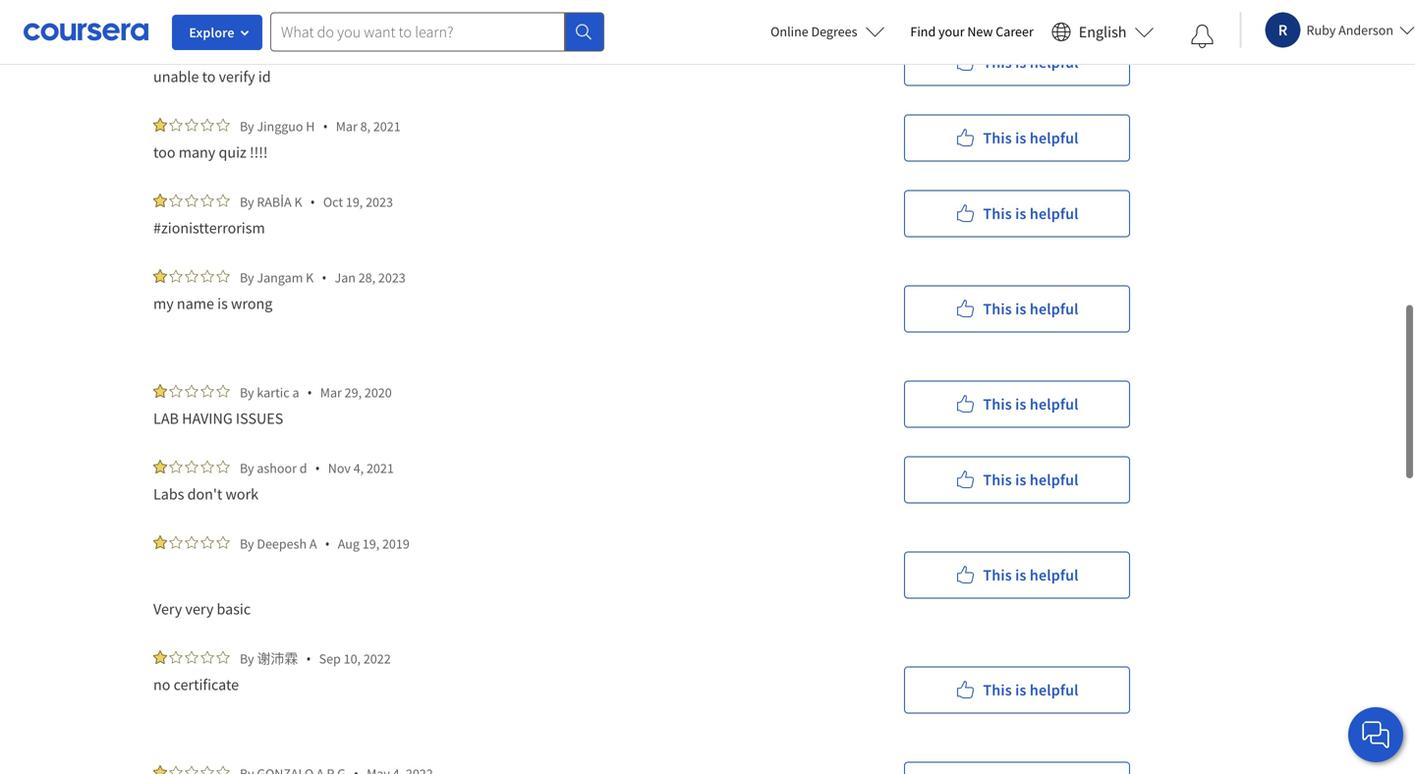 Task type: describe. For each thing, give the bounding box(es) containing it.
3 filled star image from the top
[[153, 766, 167, 775]]

coursera image
[[24, 16, 148, 47]]

helpful for quiz
[[1030, 128, 1079, 148]]

28,
[[359, 269, 376, 287]]

• for my name is wrong
[[322, 268, 327, 287]]

find
[[911, 23, 936, 40]]

this for is
[[983, 299, 1012, 319]]

oct for #zionistterrorism
[[323, 193, 343, 211]]

by 谢沛霖 • sep 10, 2022
[[240, 650, 391, 669]]

filled star image for labs don't work
[[153, 460, 167, 474]]

don't
[[187, 485, 222, 504]]

this is helpful for issues
[[983, 395, 1079, 414]]

certificate
[[174, 675, 239, 695]]

oct for unable to verify id
[[336, 42, 356, 59]]

lab having issues
[[153, 409, 283, 429]]

d
[[300, 460, 307, 477]]

• for very very basic
[[325, 535, 330, 554]]

anderson
[[1339, 21, 1394, 39]]

very very basic
[[153, 600, 251, 619]]

by jangam k • jan 28, 2023
[[240, 268, 406, 287]]

ruby anderson
[[1307, 21, 1394, 39]]

3 this is helpful from the top
[[983, 204, 1079, 224]]

rabi̇a
[[257, 193, 292, 211]]

19, for #zionistterrorism
[[346, 193, 363, 211]]

by for no certificate
[[240, 650, 254, 668]]

labs
[[153, 485, 184, 504]]

english button
[[1044, 0, 1163, 64]]

this is helpful for is
[[983, 299, 1079, 319]]

filled star image for lab having issues
[[153, 384, 167, 398]]

mar for too many quiz !!!!
[[336, 117, 358, 135]]

new
[[968, 23, 993, 40]]

this is helpful for quiz
[[983, 128, 1079, 148]]

no
[[153, 675, 171, 695]]

2022
[[364, 650, 391, 668]]

explore button
[[172, 15, 262, 50]]

this for verify
[[983, 53, 1012, 72]]

basic
[[217, 600, 251, 619]]

by for too many quiz !!!!
[[240, 117, 254, 135]]

this for quiz
[[983, 128, 1012, 148]]

mar for lab having issues
[[320, 384, 342, 402]]

jan
[[335, 269, 356, 287]]

2019
[[382, 535, 410, 553]]

unable to verify id
[[153, 67, 271, 87]]

3 this is helpful button from the top
[[904, 190, 1131, 237]]

many
[[179, 143, 216, 162]]

this is helpful for basic
[[983, 566, 1079, 585]]

is for is
[[1016, 299, 1027, 319]]

find your new career
[[911, 23, 1034, 40]]

english
[[1079, 22, 1127, 42]]

by rabi̇a k • oct 19, 2023
[[240, 193, 393, 211]]

10,
[[344, 650, 361, 668]]

is for issues
[[1016, 395, 1027, 414]]

4,
[[354, 460, 364, 477]]

filled star image for my name is wrong
[[153, 269, 167, 283]]

lab
[[153, 409, 179, 429]]

issues
[[236, 409, 283, 429]]

helpful for is
[[1030, 299, 1079, 319]]

3 helpful from the top
[[1030, 204, 1079, 224]]

aug
[[338, 535, 360, 553]]

this for issues
[[983, 395, 1012, 414]]

id
[[258, 67, 271, 87]]

by kartic a • mar 29, 2020
[[240, 383, 392, 402]]

a
[[292, 384, 299, 402]]

#zionistterrorism
[[153, 218, 268, 238]]

ashoor
[[257, 460, 297, 477]]

work
[[226, 485, 259, 504]]

• for unable to verify id
[[323, 41, 328, 60]]

filled star image for no certificate
[[153, 651, 167, 665]]

k for #zionistterrorism
[[294, 193, 302, 211]]

my name is wrong
[[153, 294, 273, 314]]

this for work
[[983, 470, 1012, 490]]

my
[[153, 294, 174, 314]]

too many quiz !!!!
[[153, 143, 268, 162]]

sep
[[319, 650, 341, 668]]

helpful for issues
[[1030, 395, 1079, 414]]

filled star image for unable to verify id
[[153, 42, 167, 56]]

is for quiz
[[1016, 128, 1027, 148]]

• for lab having issues
[[307, 383, 312, 402]]

a
[[310, 535, 317, 553]]

• for labs don't work
[[315, 459, 320, 478]]

8 this is helpful from the top
[[983, 681, 1079, 700]]

this is helpful button for verify
[[904, 39, 1131, 86]]

show notifications image
[[1191, 25, 1215, 48]]

chat with us image
[[1361, 720, 1392, 751]]

helpful for basic
[[1030, 566, 1079, 585]]

by for unable to verify id
[[240, 42, 254, 59]]

no certificate
[[153, 675, 239, 695]]



Task type: locate. For each thing, give the bounding box(es) containing it.
• left "sep"
[[306, 650, 311, 669]]

oct inside by rabi̇a k • oct 19, 2023
[[323, 193, 343, 211]]

1 vertical spatial 2021
[[373, 117, 401, 135]]

2021 inside by anshul t • oct 12, 2021
[[379, 42, 406, 59]]

2023 up 28,
[[366, 193, 393, 211]]

6 filled star image from the top
[[153, 651, 167, 665]]

by left deepesh
[[240, 535, 254, 553]]

4 this is helpful button from the top
[[904, 286, 1131, 333]]

jingguo
[[257, 117, 303, 135]]

2023 for my name is wrong
[[378, 269, 406, 287]]

filled star image up my
[[153, 269, 167, 283]]

12,
[[359, 42, 376, 59]]

1 filled star image from the top
[[153, 118, 167, 132]]

k
[[294, 193, 302, 211], [306, 269, 314, 287]]

!!!!
[[250, 143, 268, 162]]

by deepesh a • aug 19, 2019
[[240, 535, 410, 554]]

online
[[771, 23, 809, 40]]

•
[[323, 41, 328, 60], [323, 117, 328, 136], [310, 193, 315, 211], [322, 268, 327, 287], [307, 383, 312, 402], [315, 459, 320, 478], [325, 535, 330, 554], [306, 650, 311, 669]]

2023 inside by jangam k • jan 28, 2023
[[378, 269, 406, 287]]

this is helpful button for is
[[904, 286, 1131, 333]]

0 vertical spatial k
[[294, 193, 302, 211]]

0 vertical spatial filled star image
[[153, 118, 167, 132]]

filled star image down "labs"
[[153, 536, 167, 550]]

by inside by 谢沛霖 • sep 10, 2022
[[240, 650, 254, 668]]

• right the a
[[307, 383, 312, 402]]

by inside by rabi̇a k • oct 19, 2023
[[240, 193, 254, 211]]

• right a
[[325, 535, 330, 554]]

2021 right 8,
[[373, 117, 401, 135]]

filled star image
[[153, 42, 167, 56], [153, 194, 167, 207], [153, 269, 167, 283], [153, 384, 167, 398], [153, 536, 167, 550], [153, 651, 167, 665]]

by ashoor d • nov 4, 2021
[[240, 459, 394, 478]]

6 this is helpful button from the top
[[904, 457, 1131, 504]]

by up !!!! at left
[[240, 117, 254, 135]]

2023 inside by rabi̇a k • oct 19, 2023
[[366, 193, 393, 211]]

is for verify
[[1016, 53, 1027, 72]]

1 this is helpful button from the top
[[904, 39, 1131, 86]]

6 this from the top
[[983, 470, 1012, 490]]

19, right the aug at the bottom left
[[363, 535, 380, 553]]

7 this is helpful from the top
[[983, 566, 1079, 585]]

mar left 8,
[[336, 117, 358, 135]]

• right t
[[323, 41, 328, 60]]

2023
[[366, 193, 393, 211], [378, 269, 406, 287]]

19, up "jan"
[[346, 193, 363, 211]]

1 by from the top
[[240, 42, 254, 59]]

labs don't work
[[153, 485, 259, 504]]

0 vertical spatial oct
[[336, 42, 356, 59]]

2 this is helpful from the top
[[983, 128, 1079, 148]]

is for work
[[1016, 470, 1027, 490]]

this is helpful button for issues
[[904, 381, 1131, 428]]

anshul
[[257, 42, 305, 59]]

5 this is helpful button from the top
[[904, 381, 1131, 428]]

2 filled star image from the top
[[153, 194, 167, 207]]

5 filled star image from the top
[[153, 536, 167, 550]]

6 by from the top
[[240, 460, 254, 477]]

2 vertical spatial filled star image
[[153, 766, 167, 775]]

this is helpful
[[983, 53, 1079, 72], [983, 128, 1079, 148], [983, 204, 1079, 224], [983, 299, 1079, 319], [983, 395, 1079, 414], [983, 470, 1079, 490], [983, 566, 1079, 585], [983, 681, 1079, 700]]

by up 'work'
[[240, 460, 254, 477]]

0 vertical spatial 2023
[[366, 193, 393, 211]]

online degrees button
[[755, 10, 901, 53]]

by jingguo h • mar 8, 2021
[[240, 117, 401, 136]]

6 this is helpful from the top
[[983, 470, 1079, 490]]

3 by from the top
[[240, 193, 254, 211]]

2 filled star image from the top
[[153, 460, 167, 474]]

k inside by rabi̇a k • oct 19, 2023
[[294, 193, 302, 211]]

very
[[153, 600, 182, 619]]

• left "jan"
[[322, 268, 327, 287]]

by inside by deepesh a • aug 19, 2019
[[240, 535, 254, 553]]

k right jangam
[[306, 269, 314, 287]]

1 vertical spatial filled star image
[[153, 460, 167, 474]]

ruby
[[1307, 21, 1336, 39]]

helpful for work
[[1030, 470, 1079, 490]]

0 vertical spatial mar
[[336, 117, 358, 135]]

2 helpful from the top
[[1030, 128, 1079, 148]]

by anshul t • oct 12, 2021
[[240, 41, 406, 60]]

8 by from the top
[[240, 650, 254, 668]]

t
[[308, 42, 315, 59]]

29,
[[345, 384, 362, 402]]

1 horizontal spatial k
[[306, 269, 314, 287]]

1 this from the top
[[983, 53, 1012, 72]]

3 this from the top
[[983, 204, 1012, 224]]

this for basic
[[983, 566, 1012, 585]]

by for #zionistterrorism
[[240, 193, 254, 211]]

8 this is helpful button from the top
[[904, 667, 1131, 714]]

kartic
[[257, 384, 290, 402]]

oct inside by anshul t • oct 12, 2021
[[336, 42, 356, 59]]

very
[[185, 600, 214, 619]]

19, inside by rabi̇a k • oct 19, 2023
[[346, 193, 363, 211]]

2 this from the top
[[983, 128, 1012, 148]]

having
[[182, 409, 233, 429]]

r
[[1279, 20, 1288, 40]]

jangam
[[257, 269, 303, 287]]

8,
[[360, 117, 371, 135]]

• for too many quiz !!!!
[[323, 117, 328, 136]]

3 filled star image from the top
[[153, 269, 167, 283]]

1 vertical spatial oct
[[323, 193, 343, 211]]

by up wrong
[[240, 269, 254, 287]]

mar inside the by kartic a • mar 29, 2020
[[320, 384, 342, 402]]

online degrees
[[771, 23, 858, 40]]

1 vertical spatial k
[[306, 269, 314, 287]]

helpful
[[1030, 53, 1079, 72], [1030, 128, 1079, 148], [1030, 204, 1079, 224], [1030, 299, 1079, 319], [1030, 395, 1079, 414], [1030, 470, 1079, 490], [1030, 566, 1079, 585], [1030, 681, 1079, 700]]

filled star image down no
[[153, 766, 167, 775]]

• right h
[[323, 117, 328, 136]]

2 by from the top
[[240, 117, 254, 135]]

1 vertical spatial 2023
[[378, 269, 406, 287]]

unable
[[153, 67, 199, 87]]

4 filled star image from the top
[[153, 384, 167, 398]]

4 helpful from the top
[[1030, 299, 1079, 319]]

19,
[[346, 193, 363, 211], [363, 535, 380, 553]]

find your new career link
[[901, 20, 1044, 44]]

4 by from the top
[[240, 269, 254, 287]]

filled star image for too many quiz !!!!
[[153, 118, 167, 132]]

2021 for !!!!
[[373, 117, 401, 135]]

degrees
[[812, 23, 858, 40]]

5 by from the top
[[240, 384, 254, 402]]

19, for very very basic
[[363, 535, 380, 553]]

by inside by jingguo h • mar 8, 2021
[[240, 117, 254, 135]]

2021 right 4,
[[367, 460, 394, 477]]

filled star image up too
[[153, 118, 167, 132]]

• for #zionistterrorism
[[310, 193, 315, 211]]

mar inside by jingguo h • mar 8, 2021
[[336, 117, 358, 135]]

is for basic
[[1016, 566, 1027, 585]]

filled star image up "labs"
[[153, 460, 167, 474]]

1 vertical spatial 19,
[[363, 535, 380, 553]]

2 this is helpful button from the top
[[904, 115, 1131, 162]]

4 this is helpful from the top
[[983, 299, 1079, 319]]

k inside by jangam k • jan 28, 2023
[[306, 269, 314, 287]]

by inside by jangam k • jan 28, 2023
[[240, 269, 254, 287]]

2023 right 28,
[[378, 269, 406, 287]]

filled star image for #zionistterrorism
[[153, 194, 167, 207]]

by inside "by ashoor d • nov 4, 2021"
[[240, 460, 254, 477]]

2023 for #zionistterrorism
[[366, 193, 393, 211]]

verify
[[219, 67, 255, 87]]

h
[[306, 117, 315, 135]]

What do you want to learn? text field
[[270, 12, 565, 52]]

by left rabi̇a
[[240, 193, 254, 211]]

8 helpful from the top
[[1030, 681, 1079, 700]]

5 helpful from the top
[[1030, 395, 1079, 414]]

2021 right the 12,
[[379, 42, 406, 59]]

谢沛霖
[[257, 650, 298, 668]]

explore
[[189, 24, 235, 41]]

filled star image down too
[[153, 194, 167, 207]]

your
[[939, 23, 965, 40]]

5 this is helpful from the top
[[983, 395, 1079, 414]]

star image
[[169, 42, 183, 56], [185, 42, 199, 56], [201, 42, 214, 56], [169, 118, 183, 132], [216, 118, 230, 132], [216, 194, 230, 207], [169, 269, 183, 283], [185, 269, 199, 283], [201, 269, 214, 283], [216, 384, 230, 398], [201, 460, 214, 474], [216, 460, 230, 474], [185, 536, 199, 550], [216, 536, 230, 550], [169, 651, 183, 665], [185, 651, 199, 665], [216, 766, 230, 775]]

filled star image up no
[[153, 651, 167, 665]]

2 vertical spatial 2021
[[367, 460, 394, 477]]

2020
[[365, 384, 392, 402]]

• right rabi̇a
[[310, 193, 315, 211]]

k for my name is wrong
[[306, 269, 314, 287]]

• right d
[[315, 459, 320, 478]]

k right rabi̇a
[[294, 193, 302, 211]]

quiz
[[219, 143, 247, 162]]

by inside by anshul t • oct 12, 2021
[[240, 42, 254, 59]]

this
[[983, 53, 1012, 72], [983, 128, 1012, 148], [983, 204, 1012, 224], [983, 299, 1012, 319], [983, 395, 1012, 414], [983, 470, 1012, 490], [983, 566, 1012, 585], [983, 681, 1012, 700]]

1 filled star image from the top
[[153, 42, 167, 56]]

deepesh
[[257, 535, 307, 553]]

this is helpful button for basic
[[904, 552, 1131, 599]]

2021 inside "by ashoor d • nov 4, 2021"
[[367, 460, 394, 477]]

this is helpful button
[[904, 39, 1131, 86], [904, 115, 1131, 162], [904, 190, 1131, 237], [904, 286, 1131, 333], [904, 381, 1131, 428], [904, 457, 1131, 504], [904, 552, 1131, 599], [904, 667, 1131, 714]]

7 this from the top
[[983, 566, 1012, 585]]

by inside the by kartic a • mar 29, 2020
[[240, 384, 254, 402]]

this is helpful for verify
[[983, 53, 1079, 72]]

0 vertical spatial 19,
[[346, 193, 363, 211]]

by
[[240, 42, 254, 59], [240, 117, 254, 135], [240, 193, 254, 211], [240, 269, 254, 287], [240, 384, 254, 402], [240, 460, 254, 477], [240, 535, 254, 553], [240, 650, 254, 668]]

wrong
[[231, 294, 273, 314]]

by left 谢沛霖
[[240, 650, 254, 668]]

by up verify
[[240, 42, 254, 59]]

7 by from the top
[[240, 535, 254, 553]]

filled star image
[[153, 118, 167, 132], [153, 460, 167, 474], [153, 766, 167, 775]]

2021 inside by jingguo h • mar 8, 2021
[[373, 117, 401, 135]]

1 vertical spatial mar
[[320, 384, 342, 402]]

0 horizontal spatial k
[[294, 193, 302, 211]]

star image
[[216, 42, 230, 56], [185, 118, 199, 132], [201, 118, 214, 132], [169, 194, 183, 207], [185, 194, 199, 207], [201, 194, 214, 207], [216, 269, 230, 283], [169, 384, 183, 398], [185, 384, 199, 398], [201, 384, 214, 398], [169, 460, 183, 474], [185, 460, 199, 474], [169, 536, 183, 550], [201, 536, 214, 550], [201, 651, 214, 665], [216, 651, 230, 665], [169, 766, 183, 775], [185, 766, 199, 775], [201, 766, 214, 775]]

career
[[996, 23, 1034, 40]]

8 this from the top
[[983, 681, 1012, 700]]

7 helpful from the top
[[1030, 566, 1079, 585]]

by for labs don't work
[[240, 460, 254, 477]]

None search field
[[270, 12, 605, 52]]

filled star image up unable
[[153, 42, 167, 56]]

6 helpful from the top
[[1030, 470, 1079, 490]]

this is helpful button for quiz
[[904, 115, 1131, 162]]

oct
[[336, 42, 356, 59], [323, 193, 343, 211]]

7 this is helpful button from the top
[[904, 552, 1131, 599]]

by left kartic
[[240, 384, 254, 402]]

oct left the 12,
[[336, 42, 356, 59]]

2021
[[379, 42, 406, 59], [373, 117, 401, 135], [367, 460, 394, 477]]

this is helpful for work
[[983, 470, 1079, 490]]

5 this from the top
[[983, 395, 1012, 414]]

mar
[[336, 117, 358, 135], [320, 384, 342, 402]]

name
[[177, 294, 214, 314]]

nov
[[328, 460, 351, 477]]

by for lab having issues
[[240, 384, 254, 402]]

0 vertical spatial 2021
[[379, 42, 406, 59]]

2021 for id
[[379, 42, 406, 59]]

1 this is helpful from the top
[[983, 53, 1079, 72]]

4 this from the top
[[983, 299, 1012, 319]]

1 helpful from the top
[[1030, 53, 1079, 72]]

helpful for verify
[[1030, 53, 1079, 72]]

too
[[153, 143, 176, 162]]

mar left 29, in the left of the page
[[320, 384, 342, 402]]

19, inside by deepesh a • aug 19, 2019
[[363, 535, 380, 553]]

to
[[202, 67, 216, 87]]

filled star image for very very basic
[[153, 536, 167, 550]]

this is helpful button for work
[[904, 457, 1131, 504]]

filled star image up lab
[[153, 384, 167, 398]]

by for my name is wrong
[[240, 269, 254, 287]]

is
[[1016, 53, 1027, 72], [1016, 128, 1027, 148], [1016, 204, 1027, 224], [217, 294, 228, 314], [1016, 299, 1027, 319], [1016, 395, 1027, 414], [1016, 470, 1027, 490], [1016, 566, 1027, 585], [1016, 681, 1027, 700]]

oct right rabi̇a
[[323, 193, 343, 211]]

by for very very basic
[[240, 535, 254, 553]]



Task type: vqa. For each thing, say whether or not it's contained in the screenshot.


